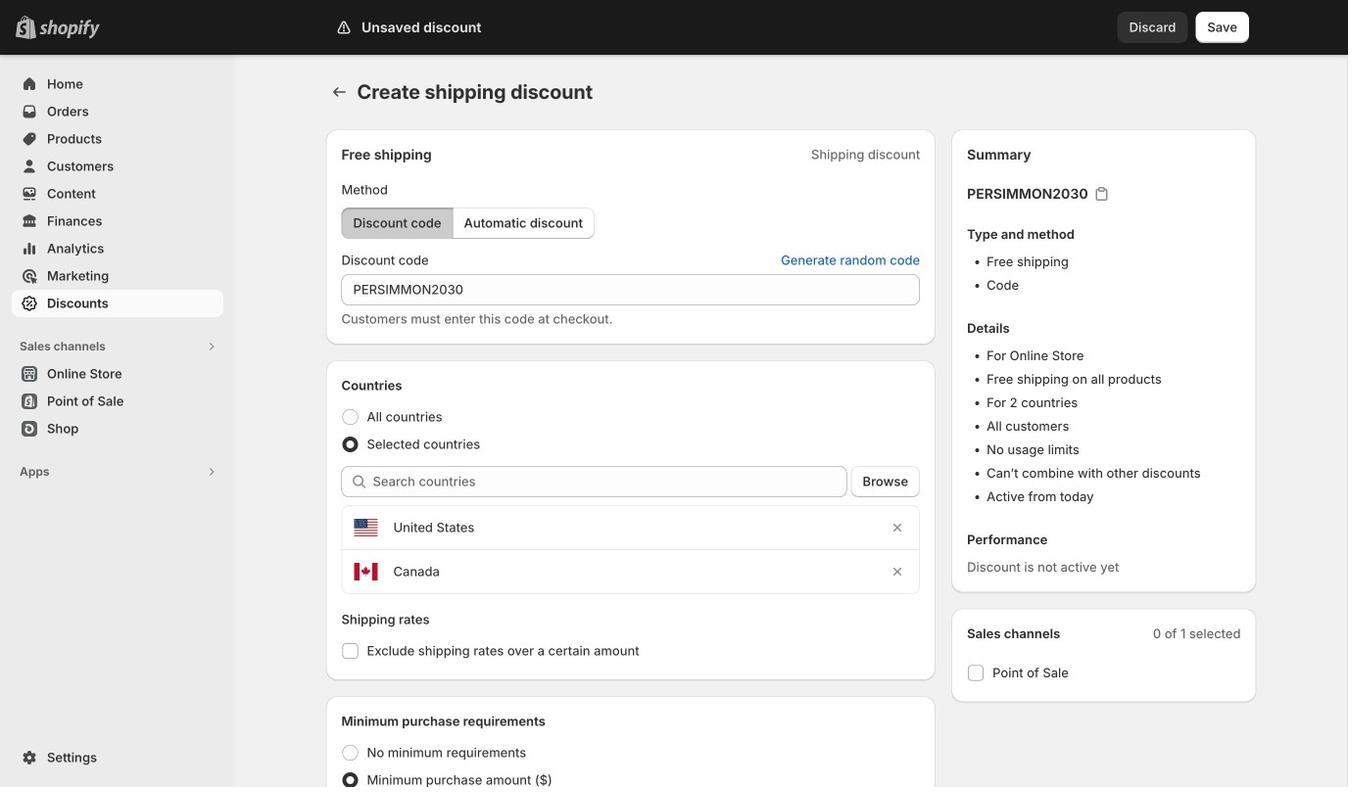 Task type: describe. For each thing, give the bounding box(es) containing it.
Search countries text field
[[373, 466, 847, 498]]



Task type: vqa. For each thing, say whether or not it's contained in the screenshot.
Marketing link
no



Task type: locate. For each thing, give the bounding box(es) containing it.
None text field
[[342, 274, 920, 306]]

shopify image
[[39, 19, 100, 39]]



